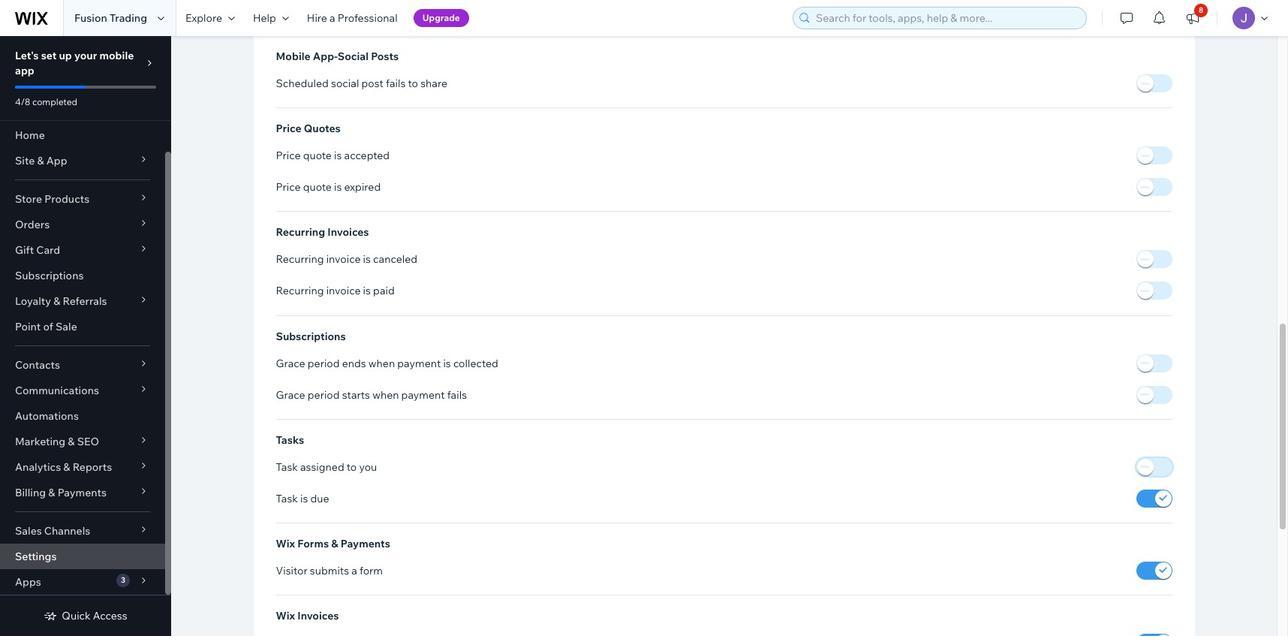 Task type: describe. For each thing, give the bounding box(es) containing it.
1 horizontal spatial subscriptions
[[276, 329, 346, 343]]

4/8 completed
[[15, 96, 77, 107]]

due
[[311, 492, 329, 505]]

price for price quote is accepted
[[276, 149, 301, 162]]

task assigned to you
[[276, 460, 377, 474]]

& for loyalty
[[53, 294, 60, 308]]

Search for tools, apps, help & more... field
[[812, 8, 1082, 29]]

payment for fails
[[401, 388, 445, 401]]

wix for wix invoices
[[276, 609, 295, 622]]

fusion trading
[[74, 11, 147, 25]]

ends
[[342, 356, 366, 370]]

social
[[338, 50, 369, 63]]

task is due
[[276, 492, 329, 505]]

recurring for recurring invoice is paid
[[276, 284, 324, 298]]

quote for accepted
[[303, 149, 332, 162]]

home
[[15, 128, 45, 142]]

0 vertical spatial fails
[[386, 77, 406, 90]]

sale
[[56, 320, 77, 333]]

up
[[59, 49, 72, 62]]

help
[[253, 11, 276, 25]]

products
[[44, 192, 89, 206]]

loyalty
[[15, 294, 51, 308]]

app-
[[313, 50, 338, 63]]

marketing
[[15, 435, 65, 448]]

& for marketing
[[68, 435, 75, 448]]

analytics & reports
[[15, 460, 112, 474]]

starts
[[342, 388, 370, 401]]

subscriptions inside "link"
[[15, 269, 84, 282]]

wix forms & payments
[[276, 537, 390, 550]]

visitor submits a form
[[276, 564, 383, 577]]

loyalty & referrals
[[15, 294, 107, 308]]

point
[[15, 320, 41, 333]]

site & app
[[15, 154, 67, 167]]

gift
[[15, 243, 34, 257]]

store
[[15, 192, 42, 206]]

grace for grace period starts when payment fails
[[276, 388, 305, 401]]

channels
[[44, 524, 90, 538]]

when for starts
[[373, 388, 399, 401]]

4/8
[[15, 96, 30, 107]]

& for site
[[37, 154, 44, 167]]

assigned
[[300, 460, 344, 474]]

price quote is expired
[[276, 181, 381, 194]]

recurring invoices
[[276, 226, 369, 239]]

is for expired
[[334, 181, 342, 194]]

settings
[[15, 550, 57, 563]]

site & app button
[[0, 148, 165, 173]]

analytics
[[15, 460, 61, 474]]

hire a professional link
[[298, 0, 407, 36]]

scheduled social post fails to share
[[276, 77, 448, 90]]

loyalty & referrals button
[[0, 288, 165, 314]]

home link
[[0, 122, 165, 148]]

quick access button
[[44, 609, 127, 623]]

is for accepted
[[334, 149, 342, 162]]

1 horizontal spatial a
[[352, 564, 357, 577]]

invoices for wix invoices
[[298, 609, 339, 622]]

your
[[74, 49, 97, 62]]

price for price quotes
[[276, 122, 302, 135]]

seo
[[77, 435, 99, 448]]

analytics & reports button
[[0, 454, 165, 480]]

8
[[1199, 5, 1204, 15]]

& for analytics
[[63, 460, 70, 474]]

is left collected
[[443, 356, 451, 370]]

store products
[[15, 192, 89, 206]]

quotes
[[304, 122, 341, 135]]

site
[[15, 154, 35, 167]]

set
[[41, 49, 57, 62]]

task for task is due
[[276, 492, 298, 505]]

sales channels
[[15, 524, 90, 538]]

forms
[[298, 537, 329, 550]]

submits
[[310, 564, 349, 577]]

upgrade button
[[414, 9, 469, 27]]

quote for expired
[[303, 181, 332, 194]]

8 button
[[1177, 0, 1210, 36]]

explore
[[186, 11, 222, 25]]

subscriptions link
[[0, 263, 165, 288]]

communications
[[15, 384, 99, 397]]

wix for wix forms & payments
[[276, 537, 295, 550]]

grace period ends when payment is collected
[[276, 356, 499, 370]]

task for task assigned to you
[[276, 460, 298, 474]]

you
[[359, 460, 377, 474]]

payment for is
[[398, 356, 441, 370]]

marketing & seo button
[[0, 429, 165, 454]]

referrals
[[63, 294, 107, 308]]

mobile app-social posts
[[276, 50, 399, 63]]

billing & payments
[[15, 486, 107, 499]]



Task type: vqa. For each thing, say whether or not it's contained in the screenshot.
second Library from the bottom of the THE SIDEBAR element
no



Task type: locate. For each thing, give the bounding box(es) containing it.
grace for grace period ends when payment is collected
[[276, 356, 305, 370]]

fails down collected
[[447, 388, 467, 401]]

1 vertical spatial payment
[[401, 388, 445, 401]]

1 vertical spatial fails
[[447, 388, 467, 401]]

is for paid
[[363, 284, 371, 298]]

payment left collected
[[398, 356, 441, 370]]

0 vertical spatial task
[[276, 460, 298, 474]]

billing & payments button
[[0, 480, 165, 505]]

tasks
[[276, 433, 304, 447]]

is
[[334, 149, 342, 162], [334, 181, 342, 194], [363, 253, 371, 266], [363, 284, 371, 298], [443, 356, 451, 370], [300, 492, 308, 505]]

period
[[308, 356, 340, 370], [308, 388, 340, 401]]

recurring down price quote is expired
[[276, 226, 325, 239]]

card
[[36, 243, 60, 257]]

2 vertical spatial price
[[276, 181, 301, 194]]

gift card button
[[0, 237, 165, 263]]

quote down price quote is accepted
[[303, 181, 332, 194]]

1 horizontal spatial to
[[408, 77, 418, 90]]

fusion
[[74, 11, 107, 25]]

0 vertical spatial quote
[[303, 149, 332, 162]]

0 horizontal spatial fails
[[386, 77, 406, 90]]

point of sale
[[15, 320, 77, 333]]

0 horizontal spatial subscriptions
[[15, 269, 84, 282]]

& left the seo
[[68, 435, 75, 448]]

sidebar element
[[0, 36, 171, 636]]

0 horizontal spatial a
[[330, 11, 335, 25]]

1 vertical spatial a
[[352, 564, 357, 577]]

price down price quotes
[[276, 149, 301, 162]]

social
[[331, 77, 359, 90]]

& left reports at the bottom of the page
[[63, 460, 70, 474]]

is left the canceled
[[363, 253, 371, 266]]

1 vertical spatial price
[[276, 149, 301, 162]]

1 vertical spatial wix
[[276, 609, 295, 622]]

upgrade
[[423, 12, 460, 23]]

wix left forms
[[276, 537, 295, 550]]

when right ends
[[369, 356, 395, 370]]

2 task from the top
[[276, 492, 298, 505]]

price quotes
[[276, 122, 341, 135]]

store products button
[[0, 186, 165, 212]]

completed
[[32, 96, 77, 107]]

2 quote from the top
[[303, 181, 332, 194]]

1 horizontal spatial fails
[[447, 388, 467, 401]]

mobile
[[276, 50, 311, 63]]

1 vertical spatial to
[[347, 460, 357, 474]]

price down price quote is accepted
[[276, 181, 301, 194]]

canceled
[[373, 253, 418, 266]]

is left expired
[[334, 181, 342, 194]]

invoice up recurring invoice is paid
[[326, 253, 361, 266]]

is for canceled
[[363, 253, 371, 266]]

orders button
[[0, 212, 165, 237]]

price quote is accepted
[[276, 149, 390, 162]]

sales channels button
[[0, 518, 165, 544]]

invoices up recurring invoice is canceled
[[328, 226, 369, 239]]

to left you
[[347, 460, 357, 474]]

when right starts
[[373, 388, 399, 401]]

price for price quote is expired
[[276, 181, 301, 194]]

0 vertical spatial invoice
[[326, 253, 361, 266]]

& inside popup button
[[48, 486, 55, 499]]

professional
[[338, 11, 398, 25]]

2 period from the top
[[308, 388, 340, 401]]

1 invoice from the top
[[326, 253, 361, 266]]

wix down the visitor
[[276, 609, 295, 622]]

fails right post
[[386, 77, 406, 90]]

0 vertical spatial recurring
[[276, 226, 325, 239]]

point of sale link
[[0, 314, 165, 339]]

0 horizontal spatial to
[[347, 460, 357, 474]]

contacts button
[[0, 352, 165, 378]]

3 recurring from the top
[[276, 284, 324, 298]]

& for billing
[[48, 486, 55, 499]]

recurring down recurring invoice is canceled
[[276, 284, 324, 298]]

billing
[[15, 486, 46, 499]]

subscriptions down card
[[15, 269, 84, 282]]

period for ends
[[308, 356, 340, 370]]

share
[[421, 77, 448, 90]]

payments inside popup button
[[58, 486, 107, 499]]

mobile
[[99, 49, 134, 62]]

orders
[[15, 218, 50, 231]]

& inside dropdown button
[[63, 460, 70, 474]]

1 vertical spatial grace
[[276, 388, 305, 401]]

2 recurring from the top
[[276, 253, 324, 266]]

& right forms
[[331, 537, 338, 550]]

1 recurring from the top
[[276, 226, 325, 239]]

quick access
[[62, 609, 127, 623]]

1 period from the top
[[308, 356, 340, 370]]

marketing & seo
[[15, 435, 99, 448]]

a left form at left
[[352, 564, 357, 577]]

accepted
[[344, 149, 390, 162]]

price left quotes
[[276, 122, 302, 135]]

payment
[[398, 356, 441, 370], [401, 388, 445, 401]]

reports
[[73, 460, 112, 474]]

2 vertical spatial recurring
[[276, 284, 324, 298]]

1 vertical spatial task
[[276, 492, 298, 505]]

trading
[[110, 11, 147, 25]]

0 vertical spatial wix
[[276, 537, 295, 550]]

is left accepted on the left of the page
[[334, 149, 342, 162]]

0 vertical spatial to
[[408, 77, 418, 90]]

scheduled
[[276, 77, 329, 90]]

invoice for canceled
[[326, 253, 361, 266]]

automations
[[15, 409, 79, 423]]

period left ends
[[308, 356, 340, 370]]

period left starts
[[308, 388, 340, 401]]

1 vertical spatial when
[[373, 388, 399, 401]]

2 wix from the top
[[276, 609, 295, 622]]

visitor
[[276, 564, 308, 577]]

1 grace from the top
[[276, 356, 305, 370]]

hire a professional
[[307, 11, 398, 25]]

quick
[[62, 609, 91, 623]]

1 vertical spatial quote
[[303, 181, 332, 194]]

recurring for recurring invoice is canceled
[[276, 253, 324, 266]]

automations link
[[0, 403, 165, 429]]

period for starts
[[308, 388, 340, 401]]

3
[[121, 575, 125, 585]]

payment down 'grace period ends when payment is collected'
[[401, 388, 445, 401]]

wix
[[276, 537, 295, 550], [276, 609, 295, 622]]

1 horizontal spatial payments
[[341, 537, 390, 550]]

& right loyalty
[[53, 294, 60, 308]]

2 invoice from the top
[[326, 284, 361, 298]]

1 wix from the top
[[276, 537, 295, 550]]

to
[[408, 77, 418, 90], [347, 460, 357, 474]]

0 vertical spatial price
[[276, 122, 302, 135]]

subscriptions up ends
[[276, 329, 346, 343]]

recurring down recurring invoices
[[276, 253, 324, 266]]

payments down analytics & reports dropdown button
[[58, 486, 107, 499]]

& right site
[[37, 154, 44, 167]]

invoices down visitor submits a form
[[298, 609, 339, 622]]

collected
[[454, 356, 499, 370]]

task left the "due"
[[276, 492, 298, 505]]

invoices
[[328, 226, 369, 239], [298, 609, 339, 622]]

app
[[15, 64, 34, 77]]

let's set up your mobile app
[[15, 49, 134, 77]]

to left share on the top
[[408, 77, 418, 90]]

0 horizontal spatial payments
[[58, 486, 107, 499]]

form
[[360, 564, 383, 577]]

invoices for recurring invoices
[[328, 226, 369, 239]]

1 quote from the top
[[303, 149, 332, 162]]

post
[[362, 77, 384, 90]]

invoice
[[326, 253, 361, 266], [326, 284, 361, 298]]

payments up form at left
[[341, 537, 390, 550]]

posts
[[371, 50, 399, 63]]

task down tasks
[[276, 460, 298, 474]]

0 vertical spatial subscriptions
[[15, 269, 84, 282]]

0 vertical spatial when
[[369, 356, 395, 370]]

recurring invoice is canceled
[[276, 253, 418, 266]]

communications button
[[0, 378, 165, 403]]

1 task from the top
[[276, 460, 298, 474]]

let's
[[15, 49, 39, 62]]

grace left ends
[[276, 356, 305, 370]]

when
[[369, 356, 395, 370], [373, 388, 399, 401]]

quote down quotes
[[303, 149, 332, 162]]

payments
[[58, 486, 107, 499], [341, 537, 390, 550]]

invoice down recurring invoice is canceled
[[326, 284, 361, 298]]

quote
[[303, 149, 332, 162], [303, 181, 332, 194]]

2 price from the top
[[276, 149, 301, 162]]

1 vertical spatial period
[[308, 388, 340, 401]]

grace up tasks
[[276, 388, 305, 401]]

invoice for paid
[[326, 284, 361, 298]]

1 vertical spatial subscriptions
[[276, 329, 346, 343]]

recurring for recurring invoices
[[276, 226, 325, 239]]

wix invoices
[[276, 609, 339, 622]]

paid
[[373, 284, 395, 298]]

1 vertical spatial recurring
[[276, 253, 324, 266]]

& right 'billing'
[[48, 486, 55, 499]]

0 vertical spatial a
[[330, 11, 335, 25]]

0 vertical spatial invoices
[[328, 226, 369, 239]]

2 grace from the top
[[276, 388, 305, 401]]

3 price from the top
[[276, 181, 301, 194]]

& inside popup button
[[68, 435, 75, 448]]

0 vertical spatial payment
[[398, 356, 441, 370]]

&
[[37, 154, 44, 167], [53, 294, 60, 308], [68, 435, 75, 448], [63, 460, 70, 474], [48, 486, 55, 499], [331, 537, 338, 550]]

contacts
[[15, 358, 60, 372]]

is left the "due"
[[300, 492, 308, 505]]

1 price from the top
[[276, 122, 302, 135]]

when for ends
[[369, 356, 395, 370]]

1 vertical spatial payments
[[341, 537, 390, 550]]

access
[[93, 609, 127, 623]]

expired
[[344, 181, 381, 194]]

recurring invoice is paid
[[276, 284, 395, 298]]

1 vertical spatial invoices
[[298, 609, 339, 622]]

of
[[43, 320, 53, 333]]

0 vertical spatial payments
[[58, 486, 107, 499]]

a right "hire"
[[330, 11, 335, 25]]

0 vertical spatial period
[[308, 356, 340, 370]]

recurring
[[276, 226, 325, 239], [276, 253, 324, 266], [276, 284, 324, 298]]

price
[[276, 122, 302, 135], [276, 149, 301, 162], [276, 181, 301, 194]]

0 vertical spatial grace
[[276, 356, 305, 370]]

1 vertical spatial invoice
[[326, 284, 361, 298]]

is left paid at the top left of the page
[[363, 284, 371, 298]]



